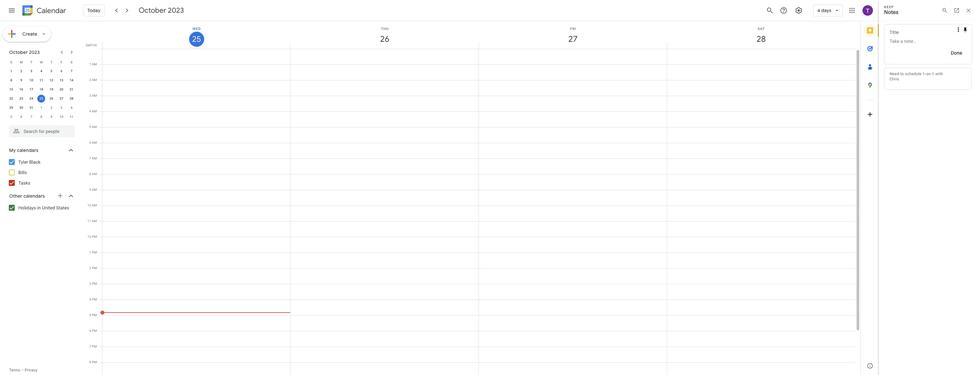 Task type: locate. For each thing, give the bounding box(es) containing it.
today button
[[83, 3, 105, 18]]

14
[[70, 79, 73, 82]]

1 horizontal spatial 10
[[60, 115, 63, 119]]

my calendars
[[9, 148, 38, 153]]

12 for 12
[[50, 79, 53, 82]]

1 am from the top
[[92, 63, 97, 66]]

1 vertical spatial calendars
[[23, 193, 45, 199]]

3 down 2 pm
[[89, 282, 91, 286]]

holidays
[[18, 206, 36, 211]]

s left the m
[[10, 60, 12, 64]]

25 inside "wed 25"
[[192, 34, 201, 45]]

10 up 17
[[29, 79, 33, 82]]

row containing 29
[[6, 103, 77, 113]]

1 for 1 am
[[89, 63, 91, 66]]

5 for 5 am
[[89, 125, 91, 129]]

add other calendars image
[[57, 193, 63, 199]]

4
[[817, 8, 820, 13], [40, 69, 42, 73], [71, 106, 72, 110], [89, 110, 91, 113], [89, 298, 91, 302]]

27 down the 20 'element' on the left top of page
[[60, 97, 63, 100]]

9 pm from the top
[[92, 361, 97, 365]]

tab list
[[861, 21, 879, 357]]

8
[[10, 79, 12, 82], [40, 115, 42, 119], [89, 172, 91, 176], [89, 361, 91, 365]]

tab list inside side panel "section"
[[861, 21, 879, 357]]

2023 down create
[[29, 49, 40, 55]]

pm down 4 pm
[[92, 314, 97, 317]]

terms link
[[9, 368, 20, 373]]

5 am
[[89, 125, 97, 129]]

2 vertical spatial 10
[[87, 204, 91, 207]]

0 vertical spatial 25
[[192, 34, 201, 45]]

1 vertical spatial 26
[[50, 97, 53, 100]]

4 days button
[[813, 3, 843, 18]]

10 am
[[87, 204, 97, 207]]

1 horizontal spatial 12
[[87, 235, 91, 239]]

s
[[10, 60, 12, 64], [71, 60, 73, 64]]

1 horizontal spatial october
[[139, 6, 166, 15]]

2023 up the 25 column header
[[168, 6, 184, 15]]

0 horizontal spatial 10
[[29, 79, 33, 82]]

1 pm from the top
[[92, 235, 97, 239]]

12 inside "12" element
[[50, 79, 53, 82]]

1 am
[[89, 63, 97, 66]]

12 for 12 pm
[[87, 235, 91, 239]]

calendars up tyler black
[[17, 148, 38, 153]]

0 horizontal spatial 11
[[40, 79, 43, 82]]

s right f
[[71, 60, 73, 64]]

0 vertical spatial 27
[[568, 34, 577, 45]]

october 2023
[[139, 6, 184, 15], [9, 49, 40, 55]]

3
[[30, 69, 32, 73], [89, 94, 91, 98], [61, 106, 62, 110], [89, 282, 91, 286]]

10
[[29, 79, 33, 82], [60, 115, 63, 119], [87, 204, 91, 207]]

1 t from the left
[[30, 60, 32, 64]]

25 inside cell
[[40, 97, 43, 100]]

pm up 3 pm
[[92, 267, 97, 270]]

9 up '16'
[[20, 79, 22, 82]]

2 down the m
[[20, 69, 22, 73]]

8 down 'november 1' element at the left of the page
[[40, 115, 42, 119]]

am up 2 am
[[92, 63, 97, 66]]

9 am
[[89, 188, 97, 192]]

12 up 19
[[50, 79, 53, 82]]

t left w
[[30, 60, 32, 64]]

4 down 28 "element"
[[71, 106, 72, 110]]

0 vertical spatial 11
[[40, 79, 43, 82]]

0 horizontal spatial 26
[[50, 97, 53, 100]]

am for 1 am
[[92, 63, 97, 66]]

15 element
[[7, 86, 15, 94]]

0 horizontal spatial october 2023
[[9, 49, 40, 55]]

4 cell from the left
[[667, 49, 855, 376]]

11 for 11 element
[[40, 79, 43, 82]]

11 down the 10 am
[[87, 220, 91, 223]]

0 horizontal spatial 25
[[40, 97, 43, 100]]

am for 10 am
[[92, 204, 97, 207]]

1 horizontal spatial 25
[[192, 34, 201, 45]]

6 pm
[[89, 330, 97, 333]]

4 left "days"
[[817, 8, 820, 13]]

26 down thu
[[380, 34, 389, 45]]

27 column header
[[479, 21, 667, 49]]

10 down november 3 element
[[60, 115, 63, 119]]

0 vertical spatial october 2023
[[139, 6, 184, 15]]

1 for 'november 1' element at the left of the page
[[40, 106, 42, 110]]

8 pm
[[89, 361, 97, 365]]

1 horizontal spatial 9
[[50, 115, 52, 119]]

2 down the 1 am
[[89, 78, 91, 82]]

2 down 1 pm
[[89, 267, 91, 270]]

1 horizontal spatial 11
[[70, 115, 73, 119]]

november 9 element
[[48, 113, 55, 121]]

17 element
[[27, 86, 35, 94]]

row containing 1
[[6, 67, 77, 76]]

6 am from the top
[[92, 141, 97, 145]]

6 up 7 am
[[89, 141, 91, 145]]

2 for 2 pm
[[89, 267, 91, 270]]

27 inside 27 element
[[60, 97, 63, 100]]

4 for 4 am
[[89, 110, 91, 113]]

21 element
[[68, 86, 75, 94]]

1 horizontal spatial 26
[[380, 34, 389, 45]]

0 horizontal spatial 12
[[50, 79, 53, 82]]

am up 8 am
[[92, 157, 97, 160]]

9 down november 2 element
[[50, 115, 52, 119]]

25 down 18 element
[[40, 97, 43, 100]]

6 down 30 element at the top left
[[20, 115, 22, 119]]

grid
[[84, 21, 861, 376]]

2 horizontal spatial 10
[[87, 204, 91, 207]]

5 inside 'element'
[[10, 115, 12, 119]]

1 horizontal spatial 27
[[568, 34, 577, 45]]

5 am from the top
[[92, 125, 97, 129]]

sat 28
[[756, 27, 766, 45]]

1 horizontal spatial s
[[71, 60, 73, 64]]

9 inside november 9 "element"
[[50, 115, 52, 119]]

thu
[[381, 27, 389, 31]]

5 pm
[[89, 314, 97, 317]]

1 down the 12 pm
[[89, 251, 91, 255]]

9 am from the top
[[92, 188, 97, 192]]

settings menu image
[[795, 7, 803, 14]]

1 vertical spatial 25
[[40, 97, 43, 100]]

16
[[19, 88, 23, 91]]

0 horizontal spatial 28
[[70, 97, 73, 100]]

25, today element
[[37, 95, 45, 103]]

0 vertical spatial 12
[[50, 79, 53, 82]]

1 up 2 am
[[89, 63, 91, 66]]

7 down 31 element at the left top
[[30, 115, 32, 119]]

2 for november 2 element
[[50, 106, 52, 110]]

pm
[[92, 235, 97, 239], [92, 251, 97, 255], [92, 267, 97, 270], [92, 282, 97, 286], [92, 298, 97, 302], [92, 314, 97, 317], [92, 330, 97, 333], [92, 345, 97, 349], [92, 361, 97, 365]]

3 pm from the top
[[92, 267, 97, 270]]

am down 9 am
[[92, 204, 97, 207]]

my
[[9, 148, 16, 153]]

4 down 3 am
[[89, 110, 91, 113]]

6
[[61, 69, 62, 73], [20, 115, 22, 119], [89, 141, 91, 145], [89, 330, 91, 333]]

27 down fri
[[568, 34, 577, 45]]

4 pm
[[89, 298, 97, 302]]

2 horizontal spatial 9
[[89, 188, 91, 192]]

7 for november 7 element
[[30, 115, 32, 119]]

10 inside '10' element
[[29, 79, 33, 82]]

1 cell from the left
[[100, 49, 291, 376]]

10 for 10 am
[[87, 204, 91, 207]]

4 up 5 pm
[[89, 298, 91, 302]]

22 element
[[7, 95, 15, 103]]

days
[[821, 8, 832, 13]]

pm for 8 pm
[[92, 361, 97, 365]]

8 up 9 am
[[89, 172, 91, 176]]

7 pm from the top
[[92, 330, 97, 333]]

25
[[192, 34, 201, 45], [40, 97, 43, 100]]

1 vertical spatial 9
[[50, 115, 52, 119]]

10 up 11 am
[[87, 204, 91, 207]]

calendar heading
[[35, 6, 66, 15]]

1 vertical spatial 27
[[60, 97, 63, 100]]

11 am from the top
[[92, 220, 97, 223]]

8 for 8 am
[[89, 172, 91, 176]]

7 pm
[[89, 345, 97, 349]]

8 pm from the top
[[92, 345, 97, 349]]

1 vertical spatial october
[[9, 49, 28, 55]]

9
[[20, 79, 22, 82], [50, 115, 52, 119], [89, 188, 91, 192]]

1 vertical spatial 10
[[60, 115, 63, 119]]

None search field
[[0, 123, 81, 137]]

1 vertical spatial 28
[[70, 97, 73, 100]]

pm for 7 pm
[[92, 345, 97, 349]]

7 am from the top
[[92, 157, 97, 160]]

11 up 18
[[40, 79, 43, 82]]

8 am
[[89, 172, 97, 176]]

1 down 25, today element
[[40, 106, 42, 110]]

25 down "wed"
[[192, 34, 201, 45]]

5 up "12" element
[[50, 69, 52, 73]]

7
[[71, 69, 72, 73], [30, 115, 32, 119], [89, 157, 91, 160], [89, 345, 91, 349]]

7 up 14
[[71, 69, 72, 73]]

5 up 6 am
[[89, 125, 91, 129]]

7 up 8 pm
[[89, 345, 91, 349]]

0 vertical spatial 9
[[20, 79, 22, 82]]

11
[[40, 79, 43, 82], [70, 115, 73, 119], [87, 220, 91, 223]]

t left f
[[50, 60, 52, 64]]

10 for '10' element
[[29, 79, 33, 82]]

8 for 8 pm
[[89, 361, 91, 365]]

0 vertical spatial 28
[[756, 34, 766, 45]]

8 up 15
[[10, 79, 12, 82]]

1 horizontal spatial t
[[50, 60, 52, 64]]

2 down 26 element
[[50, 106, 52, 110]]

6 pm from the top
[[92, 314, 97, 317]]

today
[[87, 8, 100, 13]]

5 down 4 pm
[[89, 314, 91, 317]]

am for 5 am
[[92, 125, 97, 129]]

row containing 15
[[6, 85, 77, 94]]

1 horizontal spatial 28
[[756, 34, 766, 45]]

26
[[380, 34, 389, 45], [50, 97, 53, 100]]

10 am from the top
[[92, 204, 97, 207]]

am down the 1 am
[[92, 78, 97, 82]]

11 for november 11 element
[[70, 115, 73, 119]]

1 vertical spatial 2023
[[29, 49, 40, 55]]

10 inside november 10 element
[[60, 115, 63, 119]]

calendars
[[17, 148, 38, 153], [23, 193, 45, 199]]

2 am from the top
[[92, 78, 97, 82]]

3 for november 3 element
[[61, 106, 62, 110]]

2 am
[[89, 78, 97, 82]]

pm down 2 pm
[[92, 282, 97, 286]]

am up the 12 pm
[[92, 220, 97, 223]]

pm up 1 pm
[[92, 235, 97, 239]]

19 element
[[48, 86, 55, 94]]

20
[[60, 88, 63, 91]]

12 pm
[[87, 235, 97, 239]]

26 column header
[[290, 21, 479, 49]]

9 up the 10 am
[[89, 188, 91, 192]]

25 cell
[[36, 94, 46, 103]]

2 horizontal spatial 11
[[87, 220, 91, 223]]

0 horizontal spatial s
[[10, 60, 12, 64]]

7 up 8 am
[[89, 157, 91, 160]]

pm up 2 pm
[[92, 251, 97, 255]]

row group
[[6, 67, 77, 122]]

am down 3 am
[[92, 110, 97, 113]]

2
[[20, 69, 22, 73], [89, 78, 91, 82], [50, 106, 52, 110], [89, 267, 91, 270]]

0 horizontal spatial 2023
[[29, 49, 40, 55]]

am up 4 am
[[92, 94, 97, 98]]

pm up 8 pm
[[92, 345, 97, 349]]

0 horizontal spatial 27
[[60, 97, 63, 100]]

26 down the 19 element
[[50, 97, 53, 100]]

3 up 4 am
[[89, 94, 91, 98]]

am for 7 am
[[92, 157, 97, 160]]

0 horizontal spatial t
[[30, 60, 32, 64]]

27
[[568, 34, 577, 45], [60, 97, 63, 100]]

5 pm from the top
[[92, 298, 97, 302]]

4 pm from the top
[[92, 282, 97, 286]]

28 down "21" 'element'
[[70, 97, 73, 100]]

0 vertical spatial 2023
[[168, 6, 184, 15]]

5 down 29 element
[[10, 115, 12, 119]]

12
[[50, 79, 53, 82], [87, 235, 91, 239]]

sat
[[758, 27, 765, 31]]

31 element
[[27, 104, 35, 112]]

pm up 7 pm
[[92, 330, 97, 333]]

0 vertical spatial 26
[[380, 34, 389, 45]]

27 link
[[566, 32, 581, 47]]

20 element
[[58, 86, 65, 94]]

1 vertical spatial 12
[[87, 235, 91, 239]]

6 up 7 pm
[[89, 330, 91, 333]]

pm for 12 pm
[[92, 235, 97, 239]]

28
[[756, 34, 766, 45], [70, 97, 73, 100]]

11 down november 4 element
[[70, 115, 73, 119]]

1 vertical spatial october 2023
[[9, 49, 40, 55]]

2 t from the left
[[50, 60, 52, 64]]

am
[[92, 63, 97, 66], [92, 78, 97, 82], [92, 94, 97, 98], [92, 110, 97, 113], [92, 125, 97, 129], [92, 141, 97, 145], [92, 157, 97, 160], [92, 172, 97, 176], [92, 188, 97, 192], [92, 204, 97, 207], [92, 220, 97, 223]]

0 vertical spatial october
[[139, 6, 166, 15]]

row
[[99, 49, 855, 376], [6, 58, 77, 67], [6, 67, 77, 76], [6, 76, 77, 85], [6, 85, 77, 94], [6, 94, 77, 103], [6, 103, 77, 113], [6, 113, 77, 122]]

november 1 element
[[37, 104, 45, 112]]

f
[[61, 60, 62, 64]]

am up 6 am
[[92, 125, 97, 129]]

am for 11 am
[[92, 220, 97, 223]]

3 down 27 element
[[61, 106, 62, 110]]

calendars up in
[[23, 193, 45, 199]]

am for 3 am
[[92, 94, 97, 98]]

pm down 7 pm
[[92, 361, 97, 365]]

am up 9 am
[[92, 172, 97, 176]]

12 element
[[48, 77, 55, 84]]

0 horizontal spatial october
[[9, 49, 28, 55]]

13
[[60, 79, 63, 82]]

calendars for my calendars
[[17, 148, 38, 153]]

3 am from the top
[[92, 94, 97, 98]]

8 for november 8 element
[[40, 115, 42, 119]]

0 vertical spatial 10
[[29, 79, 33, 82]]

3 inside november 3 element
[[61, 106, 62, 110]]

cell
[[100, 49, 291, 376], [291, 49, 479, 376], [479, 49, 667, 376], [667, 49, 855, 376]]

8 down 7 pm
[[89, 361, 91, 365]]

2 vertical spatial 9
[[89, 188, 91, 192]]

1
[[89, 63, 91, 66], [10, 69, 12, 73], [40, 106, 42, 110], [89, 251, 91, 255]]

28 down sat
[[756, 34, 766, 45]]

1 vertical spatial 11
[[70, 115, 73, 119]]

4 inside popup button
[[817, 8, 820, 13]]

2023
[[168, 6, 184, 15], [29, 49, 40, 55]]

am for 2 am
[[92, 78, 97, 82]]

0 vertical spatial calendars
[[17, 148, 38, 153]]

12 down 11 am
[[87, 235, 91, 239]]

2 pm from the top
[[92, 251, 97, 255]]

october
[[139, 6, 166, 15], [9, 49, 28, 55]]

am down 8 am
[[92, 188, 97, 192]]

november 11 element
[[68, 113, 75, 121]]

0 horizontal spatial 9
[[20, 79, 22, 82]]

4 am from the top
[[92, 110, 97, 113]]

t
[[30, 60, 32, 64], [50, 60, 52, 64]]

2 vertical spatial 11
[[87, 220, 91, 223]]

fri
[[570, 27, 576, 31]]

8 am from the top
[[92, 172, 97, 176]]

pm up 5 pm
[[92, 298, 97, 302]]

3 up '10' element
[[30, 69, 32, 73]]

5
[[50, 69, 52, 73], [10, 115, 12, 119], [89, 125, 91, 129], [89, 314, 91, 317]]

my calendars button
[[1, 145, 81, 156]]

29 element
[[7, 104, 15, 112]]

am down 5 am
[[92, 141, 97, 145]]

w
[[40, 60, 43, 64]]

black
[[29, 160, 40, 165]]



Task type: describe. For each thing, give the bounding box(es) containing it.
5 for 5 pm
[[89, 314, 91, 317]]

1 up 15
[[10, 69, 12, 73]]

29
[[9, 106, 13, 110]]

4 for november 4 element
[[71, 106, 72, 110]]

pm for 2 pm
[[92, 267, 97, 270]]

privacy
[[25, 368, 37, 373]]

holidays in united states
[[18, 206, 69, 211]]

2 cell from the left
[[291, 49, 479, 376]]

terms
[[9, 368, 20, 373]]

row containing 8
[[6, 76, 77, 85]]

tyler black
[[18, 160, 40, 165]]

am for 8 am
[[92, 172, 97, 176]]

1 s from the left
[[10, 60, 12, 64]]

18 element
[[37, 86, 45, 94]]

28 element
[[68, 95, 75, 103]]

row containing s
[[6, 58, 77, 67]]

10 element
[[27, 77, 35, 84]]

row containing 5
[[6, 113, 77, 122]]

other calendars
[[9, 193, 45, 199]]

26 inside october 2023 grid
[[50, 97, 53, 100]]

10 for november 10 element
[[60, 115, 63, 119]]

privacy link
[[25, 368, 37, 373]]

pm for 6 pm
[[92, 330, 97, 333]]

28 column header
[[667, 21, 855, 49]]

1 horizontal spatial october 2023
[[139, 6, 184, 15]]

21
[[70, 88, 73, 91]]

3 cell from the left
[[479, 49, 667, 376]]

other calendars button
[[1, 191, 81, 202]]

1 for 1 pm
[[89, 251, 91, 255]]

1 horizontal spatial 2023
[[168, 6, 184, 15]]

3 am
[[89, 94, 97, 98]]

united
[[42, 206, 55, 211]]

30 element
[[17, 104, 25, 112]]

pm for 4 pm
[[92, 298, 97, 302]]

november 5 element
[[7, 113, 15, 121]]

23
[[19, 97, 23, 100]]

am for 6 am
[[92, 141, 97, 145]]

05
[[93, 44, 97, 47]]

4 down w
[[40, 69, 42, 73]]

7 for 7 am
[[89, 157, 91, 160]]

28 inside column header
[[756, 34, 766, 45]]

5 for november 5 'element'
[[10, 115, 12, 119]]

row containing 22
[[6, 94, 77, 103]]

wed 25
[[192, 27, 201, 45]]

pm for 1 pm
[[92, 251, 97, 255]]

24
[[29, 97, 33, 100]]

6 for "november 6" element
[[20, 115, 22, 119]]

18
[[40, 88, 43, 91]]

main drawer image
[[8, 7, 16, 14]]

november 3 element
[[58, 104, 65, 112]]

11 am
[[87, 220, 97, 223]]

am for 9 am
[[92, 188, 97, 192]]

in
[[37, 206, 41, 211]]

3 for 3 am
[[89, 94, 91, 98]]

24 element
[[27, 95, 35, 103]]

m
[[20, 60, 23, 64]]

november 10 element
[[58, 113, 65, 121]]

27 inside the '27' column header
[[568, 34, 577, 45]]

terms – privacy
[[9, 368, 37, 373]]

6 down f
[[61, 69, 62, 73]]

gmt-
[[86, 44, 93, 47]]

my calendars list
[[1, 157, 81, 188]]

row group containing 1
[[6, 67, 77, 122]]

4 for 4 days
[[817, 8, 820, 13]]

tyler
[[18, 160, 28, 165]]

4 am
[[89, 110, 97, 113]]

7 am
[[89, 157, 97, 160]]

23 element
[[17, 95, 25, 103]]

13 element
[[58, 77, 65, 84]]

other
[[9, 193, 22, 199]]

november 2 element
[[48, 104, 55, 112]]

11 for 11 am
[[87, 220, 91, 223]]

wed
[[193, 27, 201, 31]]

create
[[22, 31, 37, 37]]

11 element
[[37, 77, 45, 84]]

4 days
[[817, 8, 832, 13]]

3 for 3 pm
[[89, 282, 91, 286]]

9 for 9 am
[[89, 188, 91, 192]]

6 for 6 pm
[[89, 330, 91, 333]]

1 pm
[[89, 251, 97, 255]]

pm for 3 pm
[[92, 282, 97, 286]]

2 for 2 am
[[89, 78, 91, 82]]

9 for november 9 "element" on the top left
[[50, 115, 52, 119]]

25 link
[[189, 32, 204, 47]]

november 7 element
[[27, 113, 35, 121]]

26 element
[[48, 95, 55, 103]]

gmt-05
[[86, 44, 97, 47]]

7 for 7 pm
[[89, 345, 91, 349]]

create button
[[3, 26, 51, 42]]

6 am
[[89, 141, 97, 145]]

22
[[9, 97, 13, 100]]

fri 27
[[568, 27, 577, 45]]

pm for 5 pm
[[92, 314, 97, 317]]

–
[[21, 368, 24, 373]]

30
[[19, 106, 23, 110]]

16 element
[[17, 86, 25, 94]]

3 pm
[[89, 282, 97, 286]]

28 inside "element"
[[70, 97, 73, 100]]

support image
[[780, 7, 788, 14]]

31
[[29, 106, 33, 110]]

october 2023 grid
[[6, 58, 77, 122]]

19
[[50, 88, 53, 91]]

calendars for other calendars
[[23, 193, 45, 199]]

tasks
[[18, 181, 30, 186]]

calendar
[[37, 6, 66, 15]]

17
[[29, 88, 33, 91]]

26 link
[[377, 32, 392, 47]]

side panel section
[[861, 21, 879, 376]]

28 link
[[754, 32, 769, 47]]

27 element
[[58, 95, 65, 103]]

2 s from the left
[[71, 60, 73, 64]]

november 8 element
[[37, 113, 45, 121]]

14 element
[[68, 77, 75, 84]]

states
[[56, 206, 69, 211]]

25 column header
[[102, 21, 291, 49]]

november 6 element
[[17, 113, 25, 121]]

grid containing 26
[[84, 21, 861, 376]]

Search for people text field
[[13, 126, 71, 137]]

4 for 4 pm
[[89, 298, 91, 302]]

6 for 6 am
[[89, 141, 91, 145]]

2 pm
[[89, 267, 97, 270]]

15
[[9, 88, 13, 91]]

november 4 element
[[68, 104, 75, 112]]

calendar element
[[21, 4, 66, 18]]

thu 26
[[380, 27, 389, 45]]

bills
[[18, 170, 27, 175]]

26 inside column header
[[380, 34, 389, 45]]

am for 4 am
[[92, 110, 97, 113]]



Task type: vqa. For each thing, say whether or not it's contained in the screenshot.
bottommost 28
yes



